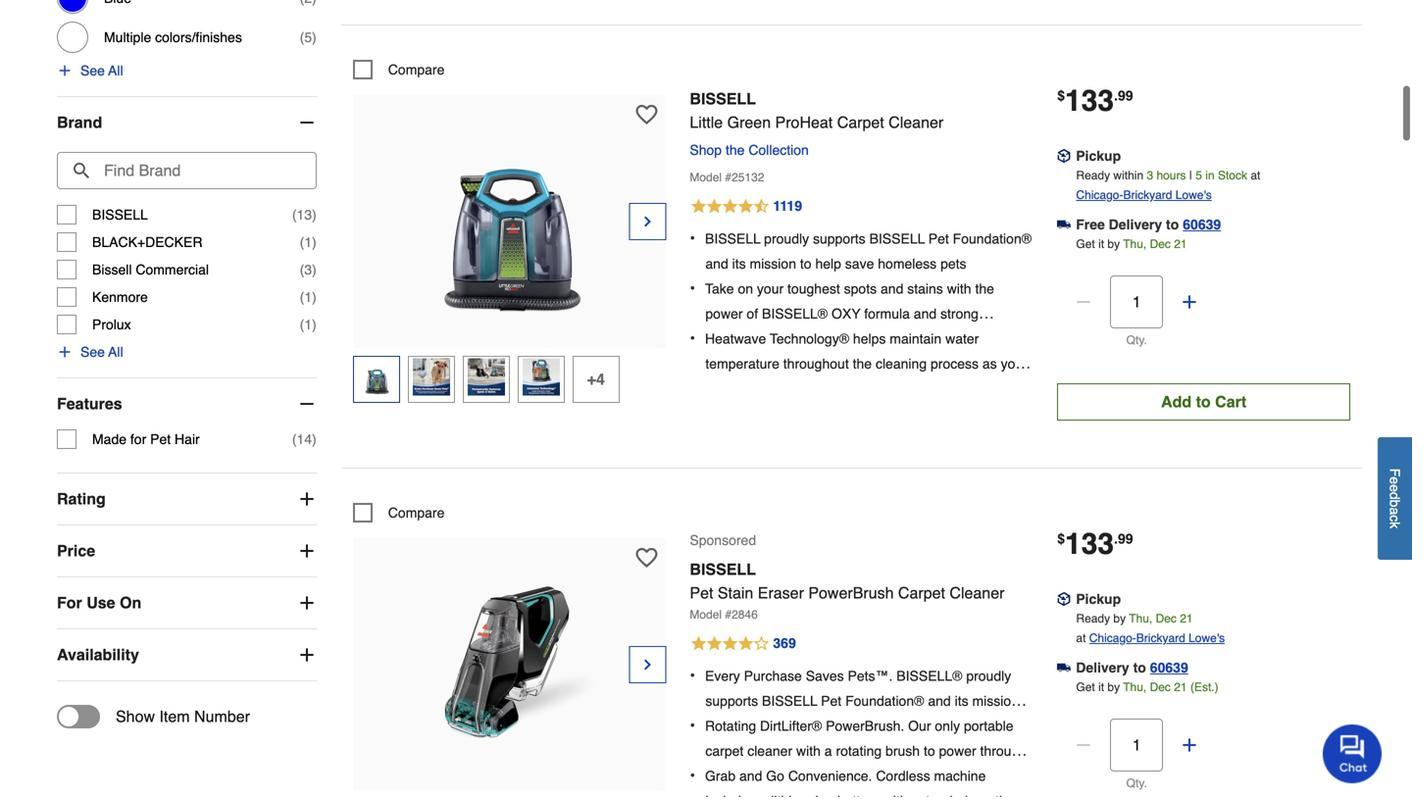Task type: describe. For each thing, give the bounding box(es) containing it.
heart outline image for • grab and go convenience. cordless machine includes a lithium-ion battery with extended run time
[[636, 547, 658, 569]]

(est.)
[[1191, 681, 1219, 694]]

purchase
[[744, 668, 802, 684]]

14
[[297, 432, 312, 447]]

bissell inside bissell little green proheat carpet cleaner
[[690, 90, 756, 108]]

brickyard inside the ready within 3 hours | 5 in stock at chicago-brickyard lowe's
[[1124, 188, 1173, 202]]

) for bissell commercial
[[312, 262, 317, 278]]

for
[[57, 594, 82, 612]]

machine
[[934, 769, 986, 784]]

effort
[[926, 769, 957, 784]]

and up maintain
[[914, 306, 937, 322]]

powerbrush.
[[826, 718, 905, 734]]

1 see all button from the top
[[57, 61, 123, 81]]

chicago- inside ready by thu, dec 21 at chicago-brickyard lowe's
[[1090, 632, 1137, 645]]

compare for • heatwave technology® helps maintain water temperature throughout the cleaning process as you loosen and remove tough stains
[[388, 62, 445, 77]]

f
[[1387, 468, 1403, 477]]

truck filled image
[[1058, 218, 1071, 232]]

add to cart button
[[1058, 383, 1351, 421]]

chat invite button image
[[1323, 724, 1383, 784]]

battery
[[838, 794, 880, 797]]

bissell down the 4.5 stars image
[[705, 231, 761, 247]]

1000887978 element
[[353, 60, 445, 79]]

get it by thu, dec 21
[[1076, 237, 1187, 251]]

60639 button for • grab and go convenience. cordless machine includes a lithium-ion battery with extended run time
[[1150, 658, 1189, 678]]

pickup image for • heatwave technology® helps maintain water temperature throughout the cleaning process as you loosen and remove tough stains
[[1058, 149, 1071, 163]]

see for 1st see all button from the top
[[80, 63, 105, 79]]

all for second see all button from the top of the page
[[108, 344, 123, 360]]

dec for • grab and go convenience. cordless machine includes a lithium-ion battery with extended run time
[[1150, 681, 1171, 694]]

bissell® inside the • bissell proudly supports bissell pet foundation® and its mission to help save homeless pets • take on your toughest spots and stains with the power of bissell® oxy formula and strong suction
[[762, 306, 828, 322]]

eraser
[[758, 584, 804, 602]]

to inside button
[[1196, 393, 1211, 411]]

( 14 )
[[292, 432, 317, 447]]

pet right for
[[150, 432, 171, 447]]

includes
[[706, 794, 756, 797]]

) for made for pet hair
[[312, 432, 317, 447]]

shop the collection
[[690, 142, 809, 158]]

( for kenmore
[[300, 289, 304, 305]]

availability
[[57, 646, 139, 664]]

convenience.
[[788, 769, 872, 784]]

add
[[1161, 393, 1192, 411]]

your
[[757, 281, 784, 297]]

0 horizontal spatial 3
[[304, 262, 312, 278]]

hair
[[175, 432, 200, 447]]

tough for • heatwave technology® helps maintain water temperature throughout the cleaning process as you loosen and remove tough stains
[[826, 381, 861, 397]]

133 for • heatwave technology® helps maintain water temperature throughout the cleaning process as you loosen and remove tough stains
[[1065, 84, 1114, 118]]

( for made for pet hair
[[292, 432, 297, 447]]

13
[[297, 207, 312, 223]]

heatwave
[[705, 331, 766, 347]]

3 inside the ready within 3 hours | 5 in stock at chicago-brickyard lowe's
[[1147, 169, 1154, 182]]

# inside 'bissell pet stain eraser powerbrush carpet cleaner model # 2846'
[[725, 608, 732, 622]]

loosen
[[706, 381, 746, 397]]

at inside ready by thu, dec 21 at chicago-brickyard lowe's
[[1076, 632, 1086, 645]]

proheat
[[775, 113, 833, 131]]

ready for • heatwave technology® helps maintain water temperature throughout the cleaning process as you loosen and remove tough stains
[[1076, 169, 1110, 182]]

rating
[[57, 490, 106, 508]]

1 horizontal spatial minus image
[[1074, 736, 1094, 755]]

4 thumbnail image from the left
[[523, 359, 560, 396]]

get it by thu, dec 21 (est.)
[[1076, 681, 1219, 694]]

of
[[747, 306, 758, 322]]

lowe's inside the ready within 3 hours | 5 in stock at chicago-brickyard lowe's
[[1176, 188, 1212, 202]]

3 thumbnail image from the left
[[468, 359, 505, 396]]

free delivery to 60639
[[1076, 217, 1221, 232]]

to up get it by thu, dec 21 (est.)
[[1134, 660, 1146, 676]]

made
[[92, 432, 127, 447]]

to inside "• every purchase saves pets™. bissell® proudly supports bissell pet foundation® and its mission to help save homeless pets"
[[706, 718, 717, 734]]

chicago- inside the ready within 3 hours | 5 in stock at chicago-brickyard lowe's
[[1076, 188, 1124, 202]]

carpet inside bissell little green proheat carpet cleaner
[[837, 113, 884, 131]]

remove
[[777, 381, 822, 397]]

prolux
[[92, 317, 131, 333]]

$ for • heatwave technology® helps maintain water temperature throughout the cleaning process as you loosen and remove tough stains
[[1058, 88, 1065, 103]]

$ 133 .99 for • heatwave technology® helps maintain water temperature throughout the cleaning process as you loosen and remove tough stains
[[1058, 84, 1133, 118]]

chicago-brickyard lowe's button for • heatwave technology® helps maintain water temperature throughout the cleaning process as you loosen and remove tough stains
[[1076, 185, 1212, 205]]

pet inside 'bissell pet stain eraser powerbrush carpet cleaner model # 2846'
[[690, 584, 714, 602]]

made for pet hair
[[92, 432, 200, 447]]

toughest
[[788, 281, 840, 297]]

the inside the • bissell proudly supports bissell pet foundation® and its mission to help save homeless pets • take on your toughest spots and stains with the power of bissell® oxy formula and strong suction
[[976, 281, 995, 297]]

help inside the • bissell proudly supports bissell pet foundation® and its mission to help save homeless pets • take on your toughest spots and stains with the power of bissell® oxy formula and strong suction
[[816, 256, 842, 272]]

stains inside • heatwave technology® helps maintain water temperature throughout the cleaning process as you loosen and remove tough stains
[[864, 381, 900, 397]]

homeless inside the • bissell proudly supports bissell pet foundation® and its mission to help save homeless pets • take on your toughest spots and stains with the power of bissell® oxy formula and strong suction
[[878, 256, 937, 272]]

dec for • heatwave technology® helps maintain water temperature throughout the cleaning process as you loosen and remove tough stains
[[1150, 237, 1171, 251]]

colors/finishes
[[155, 30, 242, 45]]

2 thumbnail image from the left
[[413, 359, 450, 396]]

cleaner inside 'bissell pet stain eraser powerbrush carpet cleaner model # 2846'
[[950, 584, 1005, 602]]

get for • heatwave technology® helps maintain water temperature throughout the cleaning process as you loosen and remove tough stains
[[1076, 237, 1095, 251]]

pet inside the • bissell proudly supports bissell pet foundation® and its mission to help save homeless pets • take on your toughest spots and stains with the power of bissell® oxy formula and strong suction
[[929, 231, 949, 247]]

with inside the • bissell proudly supports bissell pet foundation® and its mission to help save homeless pets • take on your toughest spots and stains with the power of bissell® oxy formula and strong suction
[[947, 281, 972, 297]]

$ 133 .99 for • grab and go convenience. cordless machine includes a lithium-ion battery with extended run time
[[1058, 527, 1133, 561]]

lithium-
[[771, 794, 816, 797]]

ready within 3 hours | 5 in stock at chicago-brickyard lowe's
[[1076, 169, 1261, 202]]

chevron right image for 2nd 'gallery item 0' image
[[640, 655, 656, 675]]

commercial
[[136, 262, 209, 278]]

kenmore
[[92, 289, 148, 305]]

• for time
[[690, 767, 695, 785]]

with up battery
[[847, 769, 871, 784]]

and inside • heatwave technology® helps maintain water temperature throughout the cleaning process as you loosen and remove tough stains
[[750, 381, 773, 397]]

0 vertical spatial delivery
[[1109, 217, 1163, 232]]

|
[[1190, 169, 1193, 182]]

0 vertical spatial 5
[[304, 30, 312, 45]]

+4
[[587, 370, 605, 388]]

with down dirtlifter®
[[796, 743, 821, 759]]

save inside "• every purchase saves pets™. bissell® proudly supports bissell pet foundation® and its mission to help save homeless pets"
[[751, 718, 780, 734]]

b
[[1387, 500, 1403, 507]]

saves
[[806, 668, 844, 684]]

1 for prolux
[[304, 317, 312, 333]]

free
[[1076, 217, 1105, 232]]

2 • from the top
[[690, 279, 695, 297]]

60639 button for • heatwave technology® helps maintain water temperature throughout the cleaning process as you loosen and remove tough stains
[[1183, 215, 1221, 234]]

( for prolux
[[300, 317, 304, 333]]

bissell inside 'bissell pet stain eraser powerbrush carpet cleaner model # 2846'
[[690, 560, 756, 579]]

for use on button
[[57, 578, 317, 629]]

) for kenmore
[[312, 289, 317, 305]]

water
[[946, 331, 979, 347]]

1 e from the top
[[1387, 477, 1403, 485]]

0 vertical spatial 60639
[[1183, 217, 1221, 232]]

plus image inside see all button
[[57, 344, 73, 360]]

its inside the • bissell proudly supports bissell pet foundation® and its mission to help save homeless pets • take on your toughest spots and stains with the power of bissell® oxy formula and strong suction
[[732, 256, 746, 272]]

stock
[[1218, 169, 1248, 182]]

and up take
[[706, 256, 729, 272]]

pets inside "• every purchase saves pets™. bissell® proudly supports bissell pet foundation® and its mission to help save homeless pets"
[[846, 718, 872, 734]]

.99 for • heatwave technology® helps maintain water temperature throughout the cleaning process as you loosen and remove tough stains
[[1114, 88, 1133, 103]]

formula
[[864, 306, 910, 322]]

) for prolux
[[312, 317, 317, 333]]

1 vertical spatial 60639
[[1150, 660, 1189, 676]]

pickup for • heatwave technology® helps maintain water temperature throughout the cleaning process as you loosen and remove tough stains
[[1076, 148, 1121, 164]]

delivery to 60639
[[1076, 660, 1189, 676]]

4 stars image
[[690, 633, 797, 656]]

carpet
[[706, 743, 744, 759]]

369 button
[[690, 633, 1034, 656]]

( 13 )
[[292, 207, 317, 223]]

dirtlifter®
[[760, 718, 822, 734]]

thu, for • grab and go convenience. cordless machine includes a lithium-ion battery with extended run time
[[1123, 681, 1147, 694]]

rating button
[[57, 474, 317, 525]]

within
[[1114, 169, 1144, 182]]

plus image inside for use on button
[[297, 594, 317, 613]]

for use on
[[57, 594, 141, 612]]

• every purchase saves pets™. bissell® proudly supports bissell pet foundation® and its mission to help save homeless pets
[[690, 666, 1019, 734]]

features button
[[57, 379, 317, 430]]

at inside the ready within 3 hours | 5 in stock at chicago-brickyard lowe's
[[1251, 169, 1261, 182]]

( for bissell
[[292, 207, 297, 223]]

1 for kenmore
[[304, 289, 312, 305]]

portable
[[964, 718, 1014, 734]]

2 qty. from the top
[[1127, 777, 1147, 790]]

1 for black+decker
[[304, 235, 312, 250]]

0 horizontal spatial the
[[726, 142, 745, 158]]

cleaning
[[876, 356, 927, 372]]

( 3 )
[[300, 262, 317, 278]]

( for black+decker
[[300, 235, 304, 250]]

• grab and go convenience. cordless machine includes a lithium-ion battery with extended run time
[[690, 767, 1022, 797]]

foundation® inside "• every purchase saves pets™. bissell® proudly supports bissell pet foundation® and its mission to help save homeless pets"
[[846, 693, 924, 709]]

on
[[738, 281, 753, 297]]

cordless
[[876, 769, 930, 784]]

black+decker
[[92, 235, 202, 250]]

collection
[[749, 142, 809, 158]]

homeless inside "• every purchase saves pets™. bissell® proudly supports bissell pet foundation® and its mission to help save homeless pets"
[[784, 718, 842, 734]]

sponsored
[[690, 533, 756, 548]]

21 for • grab and go convenience. cordless machine includes a lithium-ion battery with extended run time
[[1174, 681, 1187, 694]]

dec inside ready by thu, dec 21 at chicago-brickyard lowe's
[[1156, 612, 1177, 626]]

k
[[1387, 522, 1403, 529]]

bissell pet stain eraser powerbrush carpet cleaner model # 2846
[[690, 560, 1005, 622]]

369
[[773, 636, 796, 651]]

1 vertical spatial minus image
[[1074, 292, 1094, 312]]

minus image inside features button
[[297, 394, 317, 414]]

minimal
[[875, 769, 922, 784]]

our
[[908, 718, 931, 734]]

1 vertical spatial delivery
[[1076, 660, 1130, 676]]

21 inside ready by thu, dec 21 at chicago-brickyard lowe's
[[1180, 612, 1193, 626]]

bissell
[[92, 262, 132, 278]]

brand
[[57, 113, 102, 132]]

maintain
[[890, 331, 942, 347]]

brand button
[[57, 97, 317, 148]]

save inside the • bissell proudly supports bissell pet foundation® and its mission to help save homeless pets • take on your toughest spots and stains with the power of bissell® oxy formula and strong suction
[[845, 256, 874, 272]]



Task type: locate. For each thing, give the bounding box(es) containing it.
ready left within
[[1076, 169, 1110, 182]]

on
[[120, 594, 141, 612]]

and up the only on the right of page
[[928, 693, 951, 709]]

0 vertical spatial gallery item 0 image
[[402, 105, 618, 321]]

1 vertical spatial tough
[[706, 769, 740, 784]]

pets inside the • bissell proudly supports bissell pet foundation® and its mission to help save homeless pets • take on your toughest spots and stains with the power of bissell® oxy formula and strong suction
[[941, 256, 967, 272]]

little
[[690, 113, 723, 131]]

2 horizontal spatial a
[[1387, 507, 1403, 515]]

a inside • grab and go convenience. cordless machine includes a lithium-ion battery with extended run time
[[760, 794, 768, 797]]

proudly inside the • bissell proudly supports bissell pet foundation® and its mission to help save homeless pets • take on your toughest spots and stains with the power of bissell® oxy formula and strong suction
[[764, 231, 809, 247]]

compare for • grab and go convenience. cordless machine includes a lithium-ion battery with extended run time
[[388, 505, 445, 521]]

2 pickup image from the top
[[1058, 593, 1071, 606]]

0 vertical spatial its
[[732, 256, 746, 272]]

1 vertical spatial carpet
[[898, 584, 946, 602]]

0 horizontal spatial bissell®
[[762, 306, 828, 322]]

cleaner inside bissell little green proheat carpet cleaner
[[889, 113, 944, 131]]

0 vertical spatial compare
[[388, 62, 445, 77]]

it for • grab and go convenience. cordless machine includes a lithium-ion battery with extended run time
[[1099, 681, 1105, 694]]

2 it from the top
[[1099, 681, 1105, 694]]

pickup image
[[1058, 149, 1071, 163], [1058, 593, 1071, 606]]

price
[[57, 542, 95, 560]]

2 # from the top
[[725, 608, 732, 622]]

all down multiple
[[108, 63, 123, 79]]

3 1 from the top
[[304, 317, 312, 333]]

in
[[1206, 169, 1215, 182]]

2 model from the top
[[690, 608, 722, 622]]

) for multiple colors/finishes
[[312, 30, 317, 45]]

0 vertical spatial pickup
[[1076, 148, 1121, 164]]

and
[[706, 256, 729, 272], [881, 281, 904, 297], [914, 306, 937, 322], [750, 381, 773, 397], [928, 693, 951, 709], [740, 769, 763, 784], [780, 769, 803, 784]]

multiple
[[104, 30, 151, 45]]

tough for • rotating dirtlifter® powerbrush. our only portable carpet cleaner with a rotating brush to power through tough spots and stains with minimal effort
[[706, 769, 740, 784]]

1 vertical spatial .99
[[1114, 531, 1133, 547]]

0 horizontal spatial carpet
[[837, 113, 884, 131]]

thumbnail image
[[358, 359, 395, 396], [413, 359, 450, 396], [468, 359, 505, 396], [523, 359, 560, 396]]

and inside • grab and go convenience. cordless machine includes a lithium-ion battery with extended run time
[[740, 769, 763, 784]]

1 vertical spatial power
[[939, 743, 977, 759]]

and up formula on the top right of page
[[881, 281, 904, 297]]

0 vertical spatial stains
[[908, 281, 943, 297]]

strong
[[941, 306, 979, 322]]

2 chevron right image from the top
[[640, 655, 656, 675]]

0 vertical spatial chicago-
[[1076, 188, 1124, 202]]

go
[[766, 769, 785, 784]]

stain
[[718, 584, 754, 602]]

1 1 from the top
[[304, 235, 312, 250]]

minus image
[[297, 394, 317, 414], [1074, 736, 1094, 755]]

1 pickup from the top
[[1076, 148, 1121, 164]]

tough inside • rotating dirtlifter® powerbrush. our only portable carpet cleaner with a rotating brush to power through tough spots and stains with minimal effort
[[706, 769, 740, 784]]

2 gallery item 0 image from the top
[[402, 548, 618, 764]]

actual price $133.99 element for • heatwave technology® helps maintain water temperature throughout the cleaning process as you loosen and remove tough stains
[[1058, 84, 1133, 118]]

rotating
[[705, 718, 756, 734]]

a inside • rotating dirtlifter® powerbrush. our only portable carpet cleaner with a rotating brush to power through tough spots and stains with minimal effort
[[825, 743, 832, 759]]

its up on
[[732, 256, 746, 272]]

0 horizontal spatial proudly
[[764, 231, 809, 247]]

0 vertical spatial supports
[[813, 231, 866, 247]]

foundation® inside the • bissell proudly supports bissell pet foundation® and its mission to help save homeless pets • take on your toughest spots and stains with the power of bissell® oxy formula and strong suction
[[953, 231, 1032, 247]]

3 • from the top
[[690, 329, 695, 347]]

to down the ready within 3 hours | 5 in stock at chicago-brickyard lowe's on the top
[[1166, 217, 1179, 232]]

pickup up within
[[1076, 148, 1121, 164]]

thu, down free delivery to 60639 on the top right
[[1123, 237, 1147, 251]]

dec up delivery to 60639
[[1156, 612, 1177, 626]]

chicago-
[[1076, 188, 1124, 202], [1090, 632, 1137, 645]]

• for through
[[690, 717, 695, 735]]

through
[[980, 743, 1027, 759]]

1 ( 1 ) from the top
[[300, 235, 317, 250]]

with inside • grab and go convenience. cordless machine includes a lithium-ion battery with extended run time
[[884, 794, 908, 797]]

a down go
[[760, 794, 768, 797]]

model down the shop
[[690, 171, 722, 184]]

pet left stain
[[690, 584, 714, 602]]

$ for • grab and go convenience. cordless machine includes a lithium-ion battery with extended run time
[[1058, 531, 1065, 547]]

model down stain
[[690, 608, 722, 622]]

help up toughest at the top of page
[[816, 256, 842, 272]]

1 vertical spatial qty.
[[1127, 777, 1147, 790]]

• left rotating at the bottom
[[690, 717, 695, 735]]

0 horizontal spatial foundation®
[[846, 693, 924, 709]]

minus image down 'get it by thu, dec 21'
[[1074, 292, 1094, 312]]

stains down cleaning
[[864, 381, 900, 397]]

( 1 ) for prolux
[[300, 317, 317, 333]]

3 ) from the top
[[312, 235, 317, 250]]

2 see all from the top
[[80, 344, 123, 360]]

0 vertical spatial 133
[[1065, 84, 1114, 118]]

run
[[972, 794, 992, 797]]

1 horizontal spatial spots
[[844, 281, 877, 297]]

pet inside "• every purchase saves pets™. bissell® proudly supports bissell pet foundation® and its mission to help save homeless pets"
[[821, 693, 842, 709]]

2 vertical spatial the
[[853, 356, 872, 372]]

save up the oxy
[[845, 256, 874, 272]]

power up machine
[[939, 743, 977, 759]]

1 horizontal spatial pets
[[941, 256, 967, 272]]

see down prolux on the left top
[[80, 344, 105, 360]]

plus image inside availability button
[[297, 646, 317, 665]]

2 see all button from the top
[[57, 342, 123, 362]]

60639 button up get it by thu, dec 21 (est.)
[[1150, 658, 1189, 678]]

1 vertical spatial 60639 button
[[1150, 658, 1189, 678]]

1 vertical spatial thu,
[[1129, 612, 1153, 626]]

compare inside 1000887978 element
[[388, 62, 445, 77]]

mission inside the • bissell proudly supports bissell pet foundation® and its mission to help save homeless pets • take on your toughest spots and stains with the power of bissell® oxy formula and strong suction
[[750, 256, 796, 272]]

6 • from the top
[[690, 767, 695, 785]]

• for •
[[690, 229, 695, 247]]

2 pickup from the top
[[1076, 591, 1121, 607]]

homeless
[[878, 256, 937, 272], [784, 718, 842, 734]]

the inside • heatwave technology® helps maintain water temperature throughout the cleaning process as you loosen and remove tough stains
[[853, 356, 872, 372]]

bissell up dirtlifter®
[[762, 693, 818, 709]]

brickyard inside ready by thu, dec 21 at chicago-brickyard lowe's
[[1137, 632, 1186, 645]]

dec
[[1150, 237, 1171, 251], [1156, 612, 1177, 626], [1150, 681, 1171, 694]]

0 vertical spatial see
[[80, 63, 105, 79]]

1 vertical spatial pickup image
[[1058, 593, 1071, 606]]

1 stepper number input field with increment and decrement buttons number field from the top
[[1111, 276, 1164, 328]]

1 actual price $133.99 element from the top
[[1058, 84, 1133, 118]]

2 vertical spatial stains
[[807, 769, 843, 784]]

compare inside "5001887755" element
[[388, 505, 445, 521]]

5 ) from the top
[[312, 289, 317, 305]]

.99
[[1114, 88, 1133, 103], [1114, 531, 1133, 547]]

2846
[[732, 608, 758, 622]]

3 down '13'
[[304, 262, 312, 278]]

1 horizontal spatial 3
[[1147, 169, 1154, 182]]

ready up delivery to 60639
[[1076, 612, 1110, 626]]

1 horizontal spatial supports
[[813, 231, 866, 247]]

and inside • rotating dirtlifter® powerbrush. our only portable carpet cleaner with a rotating brush to power through tough spots and stains with minimal effort
[[780, 769, 803, 784]]

chicago-brickyard lowe's button
[[1076, 185, 1212, 205], [1090, 629, 1225, 648]]

) for bissell
[[312, 207, 317, 223]]

2 horizontal spatial the
[[976, 281, 995, 297]]

1 vertical spatial heart outline image
[[636, 547, 658, 569]]

thu,
[[1123, 237, 1147, 251], [1129, 612, 1153, 626], [1123, 681, 1147, 694]]

1 thumbnail image from the left
[[358, 359, 395, 396]]

cart
[[1215, 393, 1247, 411]]

qty. down get it by thu, dec 21 (est.)
[[1127, 777, 1147, 790]]

• down the 4.5 stars image
[[690, 229, 695, 247]]

bissell® up our
[[897, 668, 963, 684]]

carpet right the "powerbrush"
[[898, 584, 946, 602]]

hours
[[1157, 169, 1186, 182]]

2 ready from the top
[[1076, 612, 1110, 626]]

pet
[[929, 231, 949, 247], [150, 432, 171, 447], [690, 584, 714, 602], [821, 693, 842, 709]]

foundation® down pets™.
[[846, 693, 924, 709]]

2 ) from the top
[[312, 207, 317, 223]]

thu, down delivery to 60639
[[1123, 681, 1147, 694]]

4 ) from the top
[[312, 262, 317, 278]]

1 vertical spatial gallery item 0 image
[[402, 548, 618, 764]]

0 vertical spatial .99
[[1114, 88, 1133, 103]]

it
[[1099, 237, 1105, 251], [1099, 681, 1105, 694]]

it down delivery to 60639
[[1099, 681, 1105, 694]]

at up delivery to 60639
[[1076, 632, 1086, 645]]

with up the strong
[[947, 281, 972, 297]]

and down temperature
[[750, 381, 773, 397]]

1 vertical spatial $ 133 .99
[[1058, 527, 1133, 561]]

chevron right image for second 'gallery item 0' image from the bottom
[[640, 212, 656, 231]]

Stepper number input field with increment and decrement buttons number field
[[1111, 276, 1164, 328], [1111, 719, 1164, 772]]

dec down free delivery to 60639 on the top right
[[1150, 237, 1171, 251]]

model # 25132
[[690, 171, 765, 184]]

technology®
[[770, 331, 850, 347]]

take
[[705, 281, 734, 297]]

pets up "rotating"
[[846, 718, 872, 734]]

1 vertical spatial model
[[690, 608, 722, 622]]

proudly inside "• every purchase saves pets™. bissell® proudly supports bissell pet foundation® and its mission to help save homeless pets"
[[967, 668, 1012, 684]]

0 vertical spatial ready
[[1076, 169, 1110, 182]]

truck filled image
[[1058, 661, 1071, 675]]

• left take
[[690, 279, 695, 297]]

bissell down 1119 button at top
[[870, 231, 925, 247]]

2 ( 1 ) from the top
[[300, 289, 317, 305]]

( 1 )
[[300, 235, 317, 250], [300, 289, 317, 305], [300, 317, 317, 333]]

0 horizontal spatial stains
[[807, 769, 843, 784]]

1 it from the top
[[1099, 237, 1105, 251]]

number
[[194, 708, 250, 726]]

bissell up little
[[690, 90, 756, 108]]

0 vertical spatial pets
[[941, 256, 967, 272]]

plus image inside price button
[[297, 542, 317, 561]]

to up toughest at the top of page
[[800, 256, 812, 272]]

c
[[1387, 515, 1403, 522]]

• inside • rotating dirtlifter® powerbrush. our only portable carpet cleaner with a rotating brush to power through tough spots and stains with minimal effort
[[690, 717, 695, 735]]

( 5 )
[[300, 30, 317, 45]]

1 model from the top
[[690, 171, 722, 184]]

compare
[[388, 62, 445, 77], [388, 505, 445, 521]]

chicago-brickyard lowe's button for • grab and go convenience. cordless machine includes a lithium-ion battery with extended run time
[[1090, 629, 1225, 648]]

availability button
[[57, 630, 317, 681]]

1 horizontal spatial a
[[825, 743, 832, 759]]

ready for • grab and go convenience. cordless machine includes a lithium-ion battery with extended run time
[[1076, 612, 1110, 626]]

0 vertical spatial heart outline image
[[636, 104, 658, 125]]

pickup image for • grab and go convenience. cordless machine includes a lithium-ion battery with extended run time
[[1058, 593, 1071, 606]]

ready inside the ready within 3 hours | 5 in stock at chicago-brickyard lowe's
[[1076, 169, 1110, 182]]

all
[[108, 63, 123, 79], [108, 344, 123, 360]]

item
[[159, 708, 190, 726]]

21 left (est.)
[[1174, 681, 1187, 694]]

to inside the • bissell proudly supports bissell pet foundation® and its mission to help save homeless pets • take on your toughest spots and stains with the power of bissell® oxy formula and strong suction
[[800, 256, 812, 272]]

chicago-brickyard lowe's button up delivery to 60639
[[1090, 629, 1225, 648]]

0 vertical spatial minus image
[[297, 394, 317, 414]]

2 vertical spatial 1
[[304, 317, 312, 333]]

0 vertical spatial at
[[1251, 169, 1261, 182]]

1 vertical spatial help
[[721, 718, 747, 734]]

• left grab
[[690, 767, 695, 785]]

features
[[57, 395, 122, 413]]

show
[[116, 708, 155, 726]]

0 horizontal spatial cleaner
[[889, 113, 944, 131]]

0 vertical spatial carpet
[[837, 113, 884, 131]]

tough inside • heatwave technology® helps maintain water temperature throughout the cleaning process as you loosen and remove tough stains
[[826, 381, 861, 397]]

60639 button
[[1183, 215, 1221, 234], [1150, 658, 1189, 678]]

delivery right truck filled image
[[1076, 660, 1130, 676]]

power up suction on the top of page
[[706, 306, 743, 322]]

1 vertical spatial ( 1 )
[[300, 289, 317, 305]]

1119
[[773, 198, 802, 214]]

oxy
[[832, 306, 861, 322]]

pickup for • grab and go convenience. cordless machine includes a lithium-ion battery with extended run time
[[1076, 591, 1121, 607]]

by inside ready by thu, dec 21 at chicago-brickyard lowe's
[[1114, 612, 1126, 626]]

1 all from the top
[[108, 63, 123, 79]]

see all button down multiple
[[57, 61, 123, 81]]

• for help
[[690, 666, 695, 685]]

2 heart outline image from the top
[[636, 547, 658, 569]]

power inside the • bissell proudly supports bissell pet foundation® and its mission to help save homeless pets • take on your toughest spots and stains with the power of bissell® oxy formula and strong suction
[[706, 306, 743, 322]]

tough
[[826, 381, 861, 397], [706, 769, 740, 784]]

to right "brush"
[[924, 743, 935, 759]]

see all for 1st see all button from the top
[[80, 63, 123, 79]]

stains up the strong
[[908, 281, 943, 297]]

help inside "• every purchase saves pets™. bissell® proudly supports bissell pet foundation® and its mission to help save homeless pets"
[[721, 718, 747, 734]]

0 vertical spatial actual price $133.99 element
[[1058, 84, 1133, 118]]

brickyard up delivery to 60639
[[1137, 632, 1186, 645]]

0 horizontal spatial pets
[[846, 718, 872, 734]]

heart outline image left sponsored
[[636, 547, 658, 569]]

21 for • heatwave technology® helps maintain water temperature throughout the cleaning process as you loosen and remove tough stains
[[1174, 237, 1187, 251]]

0 horizontal spatial homeless
[[784, 718, 842, 734]]

grab
[[705, 769, 736, 784]]

mission
[[750, 256, 796, 272], [973, 693, 1019, 709]]

1 ) from the top
[[312, 30, 317, 45]]

2 .99 from the top
[[1114, 531, 1133, 547]]

5 • from the top
[[690, 717, 695, 735]]

ion
[[816, 794, 834, 797]]

brickyard down within
[[1124, 188, 1173, 202]]

tough up includes
[[706, 769, 740, 784]]

0 vertical spatial pickup image
[[1058, 149, 1071, 163]]

0 vertical spatial help
[[816, 256, 842, 272]]

21
[[1174, 237, 1187, 251], [1180, 612, 1193, 626], [1174, 681, 1187, 694]]

see all for second see all button from the top of the page
[[80, 344, 123, 360]]

pickup image up truck filled icon
[[1058, 149, 1071, 163]]

ready by thu, dec 21 at chicago-brickyard lowe's
[[1076, 612, 1225, 645]]

to right add
[[1196, 393, 1211, 411]]

it for • heatwave technology® helps maintain water temperature throughout the cleaning process as you loosen and remove tough stains
[[1099, 237, 1105, 251]]

get for • grab and go convenience. cordless machine includes a lithium-ion battery with extended run time
[[1076, 681, 1095, 694]]

supports inside the • bissell proudly supports bissell pet foundation® and its mission to help save homeless pets • take on your toughest spots and stains with the power of bissell® oxy formula and strong suction
[[813, 231, 866, 247]]

at right stock
[[1251, 169, 1261, 182]]

chevron right image
[[640, 212, 656, 231], [640, 655, 656, 675]]

0 vertical spatial get
[[1076, 237, 1095, 251]]

actual price $133.99 element
[[1058, 84, 1133, 118], [1058, 527, 1133, 561]]

60639 button down in
[[1183, 215, 1221, 234]]

minus image right through
[[1074, 736, 1094, 755]]

$
[[1058, 88, 1065, 103], [1058, 531, 1065, 547]]

pets up the strong
[[941, 256, 967, 272]]

lowe's up (est.)
[[1189, 632, 1225, 645]]

by down free delivery to 60639 on the top right
[[1108, 237, 1120, 251]]

2 $ from the top
[[1058, 531, 1065, 547]]

plus image
[[1180, 292, 1200, 312], [57, 344, 73, 360], [297, 490, 317, 509], [297, 646, 317, 665]]

minus image inside brand button
[[297, 113, 317, 133]]

2 1 from the top
[[304, 289, 312, 305]]

0 vertical spatial homeless
[[878, 256, 937, 272]]

2 vertical spatial a
[[760, 794, 768, 797]]

and inside "• every purchase saves pets™. bissell® proudly supports bissell pet foundation® and its mission to help save homeless pets"
[[928, 693, 951, 709]]

lowe's down |
[[1176, 188, 1212, 202]]

1 vertical spatial spots
[[744, 769, 777, 784]]

1 horizontal spatial foundation®
[[953, 231, 1032, 247]]

60639 down in
[[1183, 217, 1221, 232]]

1 vertical spatial minus image
[[1074, 736, 1094, 755]]

• for remove
[[690, 329, 695, 347]]

see for second see all button from the top of the page
[[80, 344, 105, 360]]

133 for • grab and go convenience. cordless machine includes a lithium-ion battery with extended run time
[[1065, 527, 1114, 561]]

power
[[706, 306, 743, 322], [939, 743, 977, 759]]

.99 up within
[[1114, 88, 1133, 103]]

pickup up ready by thu, dec 21 at chicago-brickyard lowe's at the right bottom of the page
[[1076, 591, 1121, 607]]

2 get from the top
[[1076, 681, 1095, 694]]

4.5 stars image
[[690, 195, 803, 219]]

2 see from the top
[[80, 344, 105, 360]]

spots inside the • bissell proudly supports bissell pet foundation® and its mission to help save homeless pets • take on your toughest spots and stains with the power of bissell® oxy formula and strong suction
[[844, 281, 877, 297]]

only
[[935, 718, 960, 734]]

e
[[1387, 477, 1403, 485], [1387, 485, 1403, 492]]

2 133 from the top
[[1065, 527, 1114, 561]]

model inside 'bissell pet stain eraser powerbrush carpet cleaner model # 2846'
[[690, 608, 722, 622]]

1 get from the top
[[1076, 237, 1095, 251]]

qty.
[[1127, 333, 1147, 347], [1127, 777, 1147, 790]]

1 # from the top
[[725, 171, 732, 184]]

3 ( 1 ) from the top
[[300, 317, 317, 333]]

1 see from the top
[[80, 63, 105, 79]]

all down prolux on the left top
[[108, 344, 123, 360]]

pet up the strong
[[929, 231, 949, 247]]

( for multiple colors/finishes
[[300, 30, 304, 45]]

show item number
[[116, 708, 250, 726]]

1 vertical spatial actual price $133.99 element
[[1058, 527, 1133, 561]]

the up the strong
[[976, 281, 995, 297]]

helps
[[853, 331, 886, 347]]

1 $ 133 .99 from the top
[[1058, 84, 1133, 118]]

bissell®
[[762, 306, 828, 322], [897, 668, 963, 684]]

by down delivery to 60639
[[1108, 681, 1120, 694]]

1 vertical spatial stains
[[864, 381, 900, 397]]

0 vertical spatial $ 133 .99
[[1058, 84, 1133, 118]]

1 vertical spatial homeless
[[784, 718, 842, 734]]

0 vertical spatial foundation®
[[953, 231, 1032, 247]]

1 horizontal spatial minus image
[[1074, 292, 1094, 312]]

get
[[1076, 237, 1095, 251], [1076, 681, 1095, 694]]

1 vertical spatial brickyard
[[1137, 632, 1186, 645]]

0 vertical spatial proudly
[[764, 231, 809, 247]]

2 vertical spatial thu,
[[1123, 681, 1147, 694]]

throughout
[[784, 356, 849, 372]]

1 horizontal spatial tough
[[826, 381, 861, 397]]

0 vertical spatial dec
[[1150, 237, 1171, 251]]

2 horizontal spatial stains
[[908, 281, 943, 297]]

0 vertical spatial 21
[[1174, 237, 1187, 251]]

actual price $133.99 element for • grab and go convenience. cordless machine includes a lithium-ion battery with extended run time
[[1058, 527, 1133, 561]]

plus image
[[57, 63, 73, 79], [297, 542, 317, 561], [297, 594, 317, 613], [1180, 736, 1200, 755]]

( for bissell commercial
[[300, 262, 304, 278]]

1 .99 from the top
[[1114, 88, 1133, 103]]

every
[[705, 668, 740, 684]]

1 vertical spatial ready
[[1076, 612, 1110, 626]]

1 vertical spatial #
[[725, 608, 732, 622]]

mission up portable
[[973, 693, 1019, 709]]

1 133 from the top
[[1065, 84, 1114, 118]]

stepper number input field with increment and decrement buttons number field down get it by thu, dec 21 (est.)
[[1111, 719, 1164, 772]]

( 1 ) for black+decker
[[300, 235, 317, 250]]

1 horizontal spatial 5
[[1196, 169, 1203, 182]]

0 vertical spatial stepper number input field with increment and decrement buttons number field
[[1111, 276, 1164, 328]]

e up d on the bottom of the page
[[1387, 477, 1403, 485]]

1 pickup image from the top
[[1058, 149, 1071, 163]]

2 actual price $133.99 element from the top
[[1058, 527, 1133, 561]]

4 • from the top
[[690, 666, 695, 685]]

0 vertical spatial it
[[1099, 237, 1105, 251]]

6 ) from the top
[[312, 317, 317, 333]]

by up delivery to 60639
[[1114, 612, 1126, 626]]

heart outline image
[[636, 104, 658, 125], [636, 547, 658, 569]]

1 horizontal spatial help
[[816, 256, 842, 272]]

• left suction on the top of page
[[690, 329, 695, 347]]

with
[[947, 281, 972, 297], [796, 743, 821, 759], [847, 769, 871, 784], [884, 794, 908, 797]]

minus image down ( 5 )
[[297, 113, 317, 133]]

get down delivery to 60639
[[1076, 681, 1095, 694]]

proudly down 1119
[[764, 231, 809, 247]]

1 vertical spatial proudly
[[967, 668, 1012, 684]]

0 vertical spatial lowe's
[[1176, 188, 1212, 202]]

bissell® inside "• every purchase saves pets™. bissell® proudly supports bissell pet foundation® and its mission to help save homeless pets"
[[897, 668, 963, 684]]

price button
[[57, 526, 317, 577]]

0 vertical spatial 60639 button
[[1183, 215, 1221, 234]]

all for 1st see all button from the top
[[108, 63, 123, 79]]

1 $ from the top
[[1058, 88, 1065, 103]]

.99 for • grab and go convenience. cordless machine includes a lithium-ion battery with extended run time
[[1114, 531, 1133, 547]]

1 horizontal spatial cleaner
[[950, 584, 1005, 602]]

plus image inside rating "button"
[[297, 490, 317, 509]]

5 inside the ready within 3 hours | 5 in stock at chicago-brickyard lowe's
[[1196, 169, 1203, 182]]

minus image
[[297, 113, 317, 133], [1074, 292, 1094, 312]]

• inside • grab and go convenience. cordless machine includes a lithium-ion battery with extended run time
[[690, 767, 695, 785]]

0 vertical spatial mission
[[750, 256, 796, 272]]

7 ) from the top
[[312, 432, 317, 447]]

heart outline image for • heatwave technology® helps maintain water temperature throughout the cleaning process as you loosen and remove tough stains
[[636, 104, 658, 125]]

1 vertical spatial it
[[1099, 681, 1105, 694]]

0 vertical spatial 1
[[304, 235, 312, 250]]

time
[[996, 794, 1022, 797]]

stains inside the • bissell proudly supports bissell pet foundation® and its mission to help save homeless pets • take on your toughest spots and stains with the power of bissell® oxy formula and strong suction
[[908, 281, 943, 297]]

0 vertical spatial see all button
[[57, 61, 123, 81]]

a inside "button"
[[1387, 507, 1403, 515]]

heart outline image left little
[[636, 104, 658, 125]]

• inside • heatwave technology® helps maintain water temperature throughout the cleaning process as you loosen and remove tough stains
[[690, 329, 695, 347]]

1 • from the top
[[690, 229, 695, 247]]

show item number element
[[57, 705, 250, 729]]

by for • grab and go convenience. cordless machine includes a lithium-ion battery with extended run time
[[1108, 681, 1120, 694]]

1 heart outline image from the top
[[636, 104, 658, 125]]

spots inside • rotating dirtlifter® powerbrush. our only portable carpet cleaner with a rotating brush to power through tough spots and stains with minimal effort
[[744, 769, 777, 784]]

bissell up black+decker
[[92, 207, 148, 223]]

chicago-brickyard lowe's button down within
[[1076, 185, 1212, 205]]

process
[[931, 356, 979, 372]]

( 1 ) for kenmore
[[300, 289, 317, 305]]

1 chevron right image from the top
[[640, 212, 656, 231]]

homeless up the cleaner
[[784, 718, 842, 734]]

and left go
[[740, 769, 763, 784]]

see down multiple
[[80, 63, 105, 79]]

) for black+decker
[[312, 235, 317, 250]]

multiple colors/finishes
[[104, 30, 242, 45]]

homeless up formula on the top right of page
[[878, 256, 937, 272]]

it down free
[[1099, 237, 1105, 251]]

proudly up portable
[[967, 668, 1012, 684]]

ready inside ready by thu, dec 21 at chicago-brickyard lowe's
[[1076, 612, 1110, 626]]

thu, for • heatwave technology® helps maintain water temperature throughout the cleaning process as you loosen and remove tough stains
[[1123, 237, 1147, 251]]

2 e from the top
[[1387, 485, 1403, 492]]

1 vertical spatial lowe's
[[1189, 632, 1225, 645]]

bissell inside "• every purchase saves pets™. bissell® proudly supports bissell pet foundation® and its mission to help save homeless pets"
[[762, 693, 818, 709]]

stains inside • rotating dirtlifter® powerbrush. our only portable carpet cleaner with a rotating brush to power through tough spots and stains with minimal effort
[[807, 769, 843, 784]]

supports inside "• every purchase saves pets™. bissell® proudly supports bissell pet foundation® and its mission to help save homeless pets"
[[706, 693, 758, 709]]

carpet inside 'bissell pet stain eraser powerbrush carpet cleaner model # 2846'
[[898, 584, 946, 602]]

1 vertical spatial a
[[825, 743, 832, 759]]

see all down multiple
[[80, 63, 123, 79]]

2 compare from the top
[[388, 505, 445, 521]]

1 horizontal spatial at
[[1251, 169, 1261, 182]]

mission inside "• every purchase saves pets™. bissell® proudly supports bissell pet foundation® and its mission to help save homeless pets"
[[973, 693, 1019, 709]]

1 vertical spatial stepper number input field with increment and decrement buttons number field
[[1111, 719, 1164, 772]]

see all
[[80, 63, 123, 79], [80, 344, 123, 360]]

1 ready from the top
[[1076, 169, 1110, 182]]

1 vertical spatial all
[[108, 344, 123, 360]]

1 vertical spatial at
[[1076, 632, 1086, 645]]

chicago- up free
[[1076, 188, 1124, 202]]

f e e d b a c k
[[1387, 468, 1403, 529]]

lowe's inside ready by thu, dec 21 at chicago-brickyard lowe's
[[1189, 632, 1225, 645]]

brush
[[886, 743, 920, 759]]

bissell little green proheat carpet cleaner
[[690, 90, 944, 131]]

to inside • rotating dirtlifter® powerbrush. our only portable carpet cleaner with a rotating brush to power through tough spots and stains with minimal effort
[[924, 743, 935, 759]]

2 $ 133 .99 from the top
[[1058, 527, 1133, 561]]

at
[[1251, 169, 1261, 182], [1076, 632, 1086, 645]]

spots up the oxy
[[844, 281, 877, 297]]

1 qty. from the top
[[1127, 333, 1147, 347]]

Find Brand text field
[[57, 152, 317, 189]]

power inside • rotating dirtlifter® powerbrush. our only portable carpet cleaner with a rotating brush to power through tough spots and stains with minimal effort
[[939, 743, 977, 759]]

a up k
[[1387, 507, 1403, 515]]

0 horizontal spatial spots
[[744, 769, 777, 784]]

2 all from the top
[[108, 344, 123, 360]]

• inside "• every purchase saves pets™. bissell® proudly supports bissell pet foundation® and its mission to help save homeless pets"
[[690, 666, 695, 685]]

thu, inside ready by thu, dec 21 at chicago-brickyard lowe's
[[1129, 612, 1153, 626]]

• left every
[[690, 666, 695, 685]]

3 left hours
[[1147, 169, 1154, 182]]

dec down delivery to 60639
[[1150, 681, 1171, 694]]

5001887755 element
[[353, 503, 445, 523]]

2 stepper number input field with increment and decrement buttons number field from the top
[[1111, 719, 1164, 772]]

1 compare from the top
[[388, 62, 445, 77]]

by for • heatwave technology® helps maintain water temperature throughout the cleaning process as you loosen and remove tough stains
[[1108, 237, 1120, 251]]

1 vertical spatial get
[[1076, 681, 1095, 694]]

bissell® up the technology®
[[762, 306, 828, 322]]

1 gallery item 0 image from the top
[[402, 105, 618, 321]]

3
[[1147, 169, 1154, 182], [304, 262, 312, 278]]

mission up your
[[750, 256, 796, 272]]

0 vertical spatial power
[[706, 306, 743, 322]]

and up lithium-
[[780, 769, 803, 784]]

• rotating dirtlifter® powerbrush. our only portable carpet cleaner with a rotating brush to power through tough spots and stains with minimal effort
[[690, 717, 1027, 784]]

spots down the cleaner
[[744, 769, 777, 784]]

foundation®
[[953, 231, 1032, 247], [846, 693, 924, 709]]

0 horizontal spatial tough
[[706, 769, 740, 784]]

2 vertical spatial 21
[[1174, 681, 1187, 694]]

1 vertical spatial cleaner
[[950, 584, 1005, 602]]

1 see all from the top
[[80, 63, 123, 79]]

gallery item 0 image
[[402, 105, 618, 321], [402, 548, 618, 764]]

0 vertical spatial by
[[1108, 237, 1120, 251]]

get down free
[[1076, 237, 1095, 251]]

1 vertical spatial chicago-
[[1090, 632, 1137, 645]]

its inside "• every purchase saves pets™. bissell® proudly supports bissell pet foundation® and its mission to help save homeless pets"
[[955, 693, 969, 709]]



Task type: vqa. For each thing, say whether or not it's contained in the screenshot.
"Case"
no



